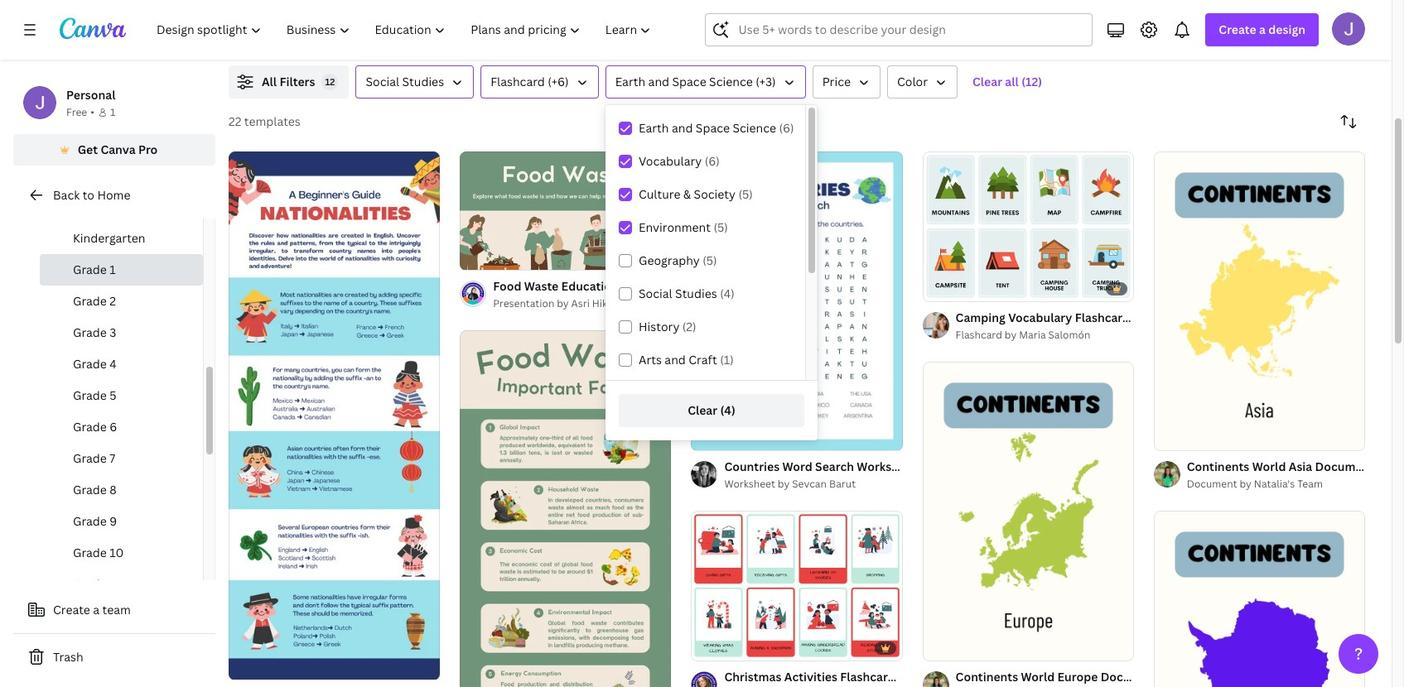 Task type: vqa. For each thing, say whether or not it's contained in the screenshot.
the right OR
no



Task type: locate. For each thing, give the bounding box(es) containing it.
search
[[816, 459, 855, 475]]

(12)
[[1022, 74, 1043, 90]]

a inside create a team button
[[93, 603, 100, 618]]

5 up "camping"
[[953, 282, 958, 294]]

0 vertical spatial create
[[1220, 22, 1257, 37]]

arts
[[639, 352, 662, 368]]

culture & society (5)
[[639, 186, 753, 202]]

(4)
[[720, 286, 735, 302], [721, 403, 736, 419]]

pre-school link
[[40, 191, 203, 223]]

0 horizontal spatial 2
[[110, 293, 116, 309]]

0 horizontal spatial flashcards
[[841, 670, 901, 686]]

sevcan
[[793, 477, 827, 492]]

create a team
[[53, 603, 131, 618]]

vocabulary up flashcard by maria salomón link
[[1009, 310, 1073, 326]]

word
[[783, 459, 813, 475]]

11 grade from the top
[[73, 577, 107, 593]]

nationalities infographic in white blue cute fun style image
[[229, 152, 440, 680]]

0 vertical spatial space
[[673, 74, 707, 90]]

space inside button
[[673, 74, 707, 90]]

2 grade from the top
[[73, 293, 107, 309]]

0 horizontal spatial worksheet
[[725, 477, 776, 492]]

0 vertical spatial worksheet
[[857, 459, 918, 475]]

0 vertical spatial of
[[479, 250, 488, 263]]

4 grade from the top
[[73, 356, 107, 372]]

worksheet down the countries
[[725, 477, 776, 492]]

1 vertical spatial science
[[733, 120, 777, 136]]

1 horizontal spatial social
[[639, 286, 673, 302]]

color button
[[888, 65, 958, 99]]

1
[[110, 105, 115, 119], [472, 250, 477, 263], [110, 262, 116, 278], [935, 282, 939, 294], [703, 642, 708, 654]]

0 vertical spatial 10
[[490, 250, 501, 263]]

and for earth and space science (6)
[[672, 120, 693, 136]]

1 vertical spatial style
[[1015, 459, 1044, 475]]

3 grade from the top
[[73, 325, 107, 341]]

style inside camping vocabulary flashcards in colorful illustrative style flashcard by maria salomón
[[1266, 310, 1295, 326]]

and right red
[[942, 670, 963, 686]]

(5)
[[739, 186, 753, 202], [714, 220, 728, 235], [703, 253, 717, 269]]

blue
[[920, 459, 946, 475]]

1 horizontal spatial flashcards
[[1076, 310, 1136, 326]]

1 vertical spatial studies
[[676, 286, 718, 302]]

back to home
[[53, 187, 131, 203]]

2 vertical spatial (5)
[[703, 253, 717, 269]]

social up history
[[639, 286, 673, 302]]

worksheet left blue
[[857, 459, 918, 475]]

colorful
[[1153, 310, 1199, 326]]

space for (6)
[[696, 120, 730, 136]]

0 horizontal spatial flashcard
[[491, 74, 545, 90]]

1 horizontal spatial of
[[710, 642, 719, 654]]

1 horizontal spatial vocabulary
[[1009, 310, 1073, 326]]

social studies (4)
[[639, 286, 735, 302]]

grade 4
[[73, 356, 117, 372]]

1 horizontal spatial a
[[1260, 22, 1266, 37]]

create inside dropdown button
[[1220, 22, 1257, 37]]

by left maria
[[1005, 328, 1017, 342]]

1 horizontal spatial 2
[[722, 642, 727, 654]]

in right blue
[[949, 459, 959, 475]]

flashcards inside camping vocabulary flashcards in colorful illustrative style flashcard by maria salomón
[[1076, 310, 1136, 326]]

1 of 5
[[935, 282, 958, 294]]

and
[[649, 74, 670, 90], [672, 120, 693, 136], [665, 352, 686, 368], [942, 670, 963, 686]]

kindergarten
[[73, 230, 145, 246]]

1 horizontal spatial studies
[[676, 286, 718, 302]]

2 inside grade 2 link
[[110, 293, 116, 309]]

all
[[262, 74, 277, 90]]

earth right (+6)
[[616, 74, 646, 90]]

a left the "team"
[[93, 603, 100, 618]]

1 vertical spatial social
[[639, 286, 673, 302]]

science down the (+3) at the right top of the page
[[733, 120, 777, 136]]

grade 11 link
[[40, 569, 203, 601]]

2 vertical spatial of
[[710, 642, 719, 654]]

1 vertical spatial clear
[[688, 403, 718, 419]]

grade for grade 10
[[73, 545, 107, 561]]

style right illustrative
[[1266, 310, 1295, 326]]

kindergarten link
[[40, 223, 203, 254]]

style right cartoon
[[1052, 670, 1081, 686]]

camping vocabulary flashcards in colorful illustrative style image
[[923, 152, 1134, 302]]

1 vertical spatial flashcards
[[841, 670, 901, 686]]

a inside create a design dropdown button
[[1260, 22, 1266, 37]]

space down 'earth and space science (+3)' button
[[696, 120, 730, 136]]

in
[[949, 459, 959, 475], [904, 670, 915, 686]]

5
[[953, 282, 958, 294], [110, 388, 117, 404]]

fun
[[992, 459, 1013, 475]]

grade left 9 on the left bottom
[[73, 514, 107, 530]]

and up earth and space science (6)
[[649, 74, 670, 90]]

style
[[1266, 310, 1295, 326], [1015, 459, 1044, 475], [1052, 670, 1081, 686]]

studies inside button
[[402, 74, 444, 90]]

grade 8
[[73, 482, 117, 498]]

presentation
[[493, 297, 555, 311]]

get canva pro
[[78, 142, 158, 157]]

and right arts
[[665, 352, 686, 368]]

0 vertical spatial flashcards
[[1076, 310, 1136, 326]]

1 horizontal spatial create
[[1220, 22, 1257, 37]]

1 vertical spatial (4)
[[721, 403, 736, 419]]

0 horizontal spatial create
[[53, 603, 90, 618]]

0 vertical spatial flashcard
[[491, 74, 545, 90]]

0 vertical spatial style
[[1266, 310, 1295, 326]]

clear down craft
[[688, 403, 718, 419]]

1 horizontal spatial (6)
[[780, 120, 795, 136]]

10 grade from the top
[[73, 545, 107, 561]]

grade down grade 1
[[73, 293, 107, 309]]

2 horizontal spatial style
[[1266, 310, 1295, 326]]

0 vertical spatial a
[[1260, 22, 1266, 37]]

flashcard down "camping"
[[956, 328, 1003, 342]]

grade down grade 9
[[73, 545, 107, 561]]

and up 'vocabulary (6)'
[[672, 120, 693, 136]]

6 grade from the top
[[73, 419, 107, 435]]

grade up the create a team
[[73, 577, 107, 593]]

create inside button
[[53, 603, 90, 618]]

flashcard
[[491, 74, 545, 90], [956, 328, 1003, 342]]

social inside button
[[366, 74, 400, 90]]

continents world europe document in green blue white illustrative style image
[[923, 362, 1134, 661]]

5 grade from the top
[[73, 388, 107, 404]]

earth for earth and space science (+3)
[[616, 74, 646, 90]]

studies
[[402, 74, 444, 90], [676, 286, 718, 302]]

christmas activities flashcards in red and green cartoon style image
[[692, 512, 903, 661]]

flashcards left "in"
[[1076, 310, 1136, 326]]

0 horizontal spatial 5
[[110, 388, 117, 404]]

1 for 1 of 2
[[703, 642, 708, 654]]

2 (4) from the top
[[721, 403, 736, 419]]

0 horizontal spatial studies
[[402, 74, 444, 90]]

(+3)
[[756, 74, 776, 90]]

create for create a design
[[1220, 22, 1257, 37]]

0 vertical spatial earth
[[616, 74, 646, 90]]

4
[[110, 356, 117, 372]]

2 vertical spatial style
[[1052, 670, 1081, 686]]

1 vertical spatial space
[[696, 120, 730, 136]]

0 horizontal spatial of
[[479, 250, 488, 263]]

worksheet
[[857, 459, 918, 475], [725, 477, 776, 492]]

and inside christmas activities flashcards in red and green cartoon style link
[[942, 670, 963, 686]]

camping
[[956, 310, 1006, 326]]

create
[[1220, 22, 1257, 37], [53, 603, 90, 618]]

8 grade from the top
[[73, 482, 107, 498]]

style inside countries word search worksheet blue in cute fun style worksheet by sevcan barut
[[1015, 459, 1044, 475]]

science for (+3)
[[710, 74, 753, 90]]

0 horizontal spatial style
[[1015, 459, 1044, 475]]

grade 6
[[73, 419, 117, 435]]

by
[[557, 297, 569, 311], [1005, 328, 1017, 342], [778, 477, 790, 492], [1240, 477, 1252, 492]]

7
[[110, 451, 115, 467]]

1 vertical spatial (5)
[[714, 220, 728, 235]]

style for countries word search worksheet blue in cute fun style worksheet by sevcan barut
[[1015, 459, 1044, 475]]

create left design
[[1220, 22, 1257, 37]]

trash
[[53, 650, 83, 666]]

grade for grade 8
[[73, 482, 107, 498]]

(5) for environment (5)
[[714, 220, 728, 235]]

of for flashcard by maria salomón
[[942, 282, 951, 294]]

social right 12 filter options selected element
[[366, 74, 400, 90]]

(5) down society
[[714, 220, 728, 235]]

grade left 6
[[73, 419, 107, 435]]

grade left 3
[[73, 325, 107, 341]]

by down word
[[778, 477, 790, 492]]

0 vertical spatial in
[[949, 459, 959, 475]]

0 vertical spatial 2
[[110, 293, 116, 309]]

7 grade from the top
[[73, 451, 107, 467]]

0 vertical spatial science
[[710, 74, 753, 90]]

0 vertical spatial (5)
[[739, 186, 753, 202]]

None search field
[[706, 13, 1094, 46]]

1 vertical spatial in
[[904, 670, 915, 686]]

2 up 3
[[110, 293, 116, 309]]

flashcards left red
[[841, 670, 901, 686]]

(5) up social studies (4)
[[703, 253, 717, 269]]

clear left all
[[973, 74, 1003, 90]]

science inside button
[[710, 74, 753, 90]]

grade inside "link"
[[73, 482, 107, 498]]

science
[[710, 74, 753, 90], [733, 120, 777, 136]]

(1)
[[720, 352, 734, 368]]

1 horizontal spatial in
[[949, 459, 959, 475]]

style right "fun"
[[1015, 459, 1044, 475]]

in inside countries word search worksheet blue in cute fun style worksheet by sevcan barut
[[949, 459, 959, 475]]

christmas activities flashcards in red and green cartoon style link
[[725, 669, 1081, 687]]

a for design
[[1260, 22, 1266, 37]]

0 vertical spatial clear
[[973, 74, 1003, 90]]

1 horizontal spatial 10
[[490, 250, 501, 263]]

earth up 'vocabulary (6)'
[[639, 120, 669, 136]]

studies down top level navigation element
[[402, 74, 444, 90]]

studies up the (2)
[[676, 286, 718, 302]]

0 vertical spatial (4)
[[720, 286, 735, 302]]

1 horizontal spatial flashcard
[[956, 328, 1003, 342]]

5 down 4
[[110, 388, 117, 404]]

(4) up (1)
[[720, 286, 735, 302]]

activities
[[785, 670, 838, 686]]

grade 4 link
[[40, 349, 203, 380]]

grade down the grade 4
[[73, 388, 107, 404]]

in left red
[[904, 670, 915, 686]]

0 horizontal spatial clear
[[688, 403, 718, 419]]

grade for grade 1
[[73, 262, 107, 278]]

barut
[[830, 477, 856, 492]]

1 vertical spatial flashcard
[[956, 328, 1003, 342]]

0 vertical spatial studies
[[402, 74, 444, 90]]

22 templates
[[229, 114, 301, 129]]

grade 7
[[73, 451, 115, 467]]

flashcard by maria salomón link
[[956, 328, 1134, 344]]

space up earth and space science (6)
[[673, 74, 707, 90]]

earth and space science (+3) button
[[606, 65, 806, 99]]

social
[[366, 74, 400, 90], [639, 286, 673, 302]]

create down grade 11
[[53, 603, 90, 618]]

grade left 8
[[73, 482, 107, 498]]

price
[[823, 74, 851, 90]]

grade for grade 2
[[73, 293, 107, 309]]

22
[[229, 114, 241, 129]]

clear
[[973, 74, 1003, 90], [688, 403, 718, 419]]

and inside 'earth and space science (+3)' button
[[649, 74, 670, 90]]

9 grade from the top
[[73, 514, 107, 530]]

(+6)
[[548, 74, 569, 90]]

1 vertical spatial 10
[[110, 545, 124, 561]]

1 horizontal spatial style
[[1052, 670, 1081, 686]]

1 vertical spatial vocabulary
[[1009, 310, 1073, 326]]

presentation by asri hikmatunnisa link
[[493, 296, 672, 312]]

flashcard inside camping vocabulary flashcards in colorful illustrative style flashcard by maria salomón
[[956, 328, 1003, 342]]

0 horizontal spatial vocabulary
[[639, 153, 702, 169]]

1 grade from the top
[[73, 262, 107, 278]]

food waste educational presentation in beige green illustrative style image
[[460, 151, 672, 270]]

top level navigation element
[[146, 13, 666, 46]]

0 horizontal spatial social
[[366, 74, 400, 90]]

grade 9
[[73, 514, 117, 530]]

flashcard left (+6)
[[491, 74, 545, 90]]

grade left 4
[[73, 356, 107, 372]]

grade left 7
[[73, 451, 107, 467]]

grade 7 link
[[40, 443, 203, 475]]

2 inside 1 of 2 link
[[722, 642, 727, 654]]

free •
[[66, 105, 94, 119]]

document by natalia's team link
[[1188, 477, 1366, 493]]

1 vertical spatial 2
[[722, 642, 727, 654]]

2 horizontal spatial of
[[942, 282, 951, 294]]

filters
[[280, 74, 315, 90]]

10 up presentation
[[490, 250, 501, 263]]

(5) right society
[[739, 186, 753, 202]]

(4) down (1)
[[721, 403, 736, 419]]

geography (5)
[[639, 253, 717, 269]]

clear inside button
[[973, 74, 1003, 90]]

0 vertical spatial 5
[[953, 282, 958, 294]]

science left the (+3) at the right top of the page
[[710, 74, 753, 90]]

0 horizontal spatial (6)
[[705, 153, 720, 169]]

create a team button
[[13, 594, 215, 627]]

all filters
[[262, 74, 315, 90]]

geography
[[639, 253, 700, 269]]

1 vertical spatial create
[[53, 603, 90, 618]]

2
[[110, 293, 116, 309], [722, 642, 727, 654]]

1 vertical spatial of
[[942, 282, 951, 294]]

clear for clear all (12)
[[973, 74, 1003, 90]]

1 horizontal spatial worksheet
[[857, 459, 918, 475]]

0 horizontal spatial 10
[[110, 545, 124, 561]]

0 vertical spatial social
[[366, 74, 400, 90]]

clear inside button
[[688, 403, 718, 419]]

grade for grade 4
[[73, 356, 107, 372]]

earth inside 'earth and space science (+3)' button
[[616, 74, 646, 90]]

0 horizontal spatial a
[[93, 603, 100, 618]]

flashcard (+6)
[[491, 74, 569, 90]]

grade up grade 2 at the top of page
[[73, 262, 107, 278]]

grade for grade 9
[[73, 514, 107, 530]]

vocabulary up culture
[[639, 153, 702, 169]]

history
[[639, 319, 680, 335]]

10 down grade 9 link
[[110, 545, 124, 561]]

0 horizontal spatial in
[[904, 670, 915, 686]]

presentation by asri hikmatunnisa
[[493, 297, 658, 311]]

2 up christmas
[[722, 642, 727, 654]]

illustrative
[[1202, 310, 1263, 326]]

1 vertical spatial earth
[[639, 120, 669, 136]]

1 vertical spatial a
[[93, 603, 100, 618]]

1 horizontal spatial clear
[[973, 74, 1003, 90]]

a left design
[[1260, 22, 1266, 37]]

1 for 1 of 10
[[472, 250, 477, 263]]



Task type: describe. For each thing, give the bounding box(es) containing it.
grade 10 link
[[40, 538, 203, 569]]

0 vertical spatial vocabulary
[[639, 153, 702, 169]]

&
[[684, 186, 691, 202]]

camping vocabulary flashcards in colorful illustrative style flashcard by maria salomón
[[956, 310, 1295, 342]]

clear for clear (4)
[[688, 403, 718, 419]]

grade 6 link
[[40, 412, 203, 443]]

home
[[97, 187, 131, 203]]

social for social studies (4)
[[639, 286, 673, 302]]

asri
[[572, 297, 590, 311]]

1 of 10
[[472, 250, 501, 263]]

1 of 2 link
[[692, 511, 903, 662]]

grade 5
[[73, 388, 117, 404]]

flashcards for activities
[[841, 670, 901, 686]]

3
[[110, 325, 116, 341]]

countries word search worksheet blue in cute fun style image
[[692, 152, 903, 451]]

create a design button
[[1206, 13, 1319, 46]]

design
[[1269, 22, 1306, 37]]

back
[[53, 187, 80, 203]]

and for arts and craft (1)
[[665, 352, 686, 368]]

grade 3
[[73, 325, 116, 341]]

Sort by button
[[1333, 105, 1366, 138]]

1 of 5 link
[[923, 152, 1134, 302]]

society
[[694, 186, 736, 202]]

flashcard inside button
[[491, 74, 545, 90]]

social for social studies
[[366, 74, 400, 90]]

continents world asia document in yellow blue white illustrative style image
[[1154, 152, 1366, 451]]

document
[[1188, 477, 1238, 492]]

continents world antarctica document in blue white illustrative style image
[[1154, 512, 1366, 688]]

environment (5)
[[639, 220, 728, 235]]

christmas activities flashcards in red and green cartoon style
[[725, 670, 1081, 686]]

green
[[966, 670, 1000, 686]]

grade 9 link
[[40, 506, 203, 538]]

by left natalia's at the bottom
[[1240, 477, 1252, 492]]

1 vertical spatial worksheet
[[725, 477, 776, 492]]

team
[[102, 603, 131, 618]]

a for team
[[93, 603, 100, 618]]

natalia's
[[1255, 477, 1296, 492]]

jacob simon image
[[1333, 12, 1366, 46]]

back to home link
[[13, 179, 215, 212]]

all
[[1006, 74, 1019, 90]]

social studies button
[[356, 65, 474, 99]]

canva
[[101, 142, 136, 157]]

(5) for geography (5)
[[703, 253, 717, 269]]

culture
[[639, 186, 681, 202]]

12
[[325, 75, 335, 88]]

countries word search worksheet blue in cute fun style link
[[725, 458, 1044, 477]]

(4) inside button
[[721, 403, 736, 419]]

social studies
[[366, 74, 444, 90]]

vocabulary (6)
[[639, 153, 720, 169]]

pre-
[[73, 199, 96, 215]]

clear (4)
[[688, 403, 736, 419]]

price button
[[813, 65, 881, 99]]

studies for social studies
[[402, 74, 444, 90]]

arts and craft (1)
[[639, 352, 734, 368]]

trash link
[[13, 642, 215, 675]]

flashcards for vocabulary
[[1076, 310, 1136, 326]]

clear all (12) button
[[965, 65, 1051, 99]]

and for earth and space science (+3)
[[649, 74, 670, 90]]

grade for grade 7
[[73, 451, 107, 467]]

1 of 2
[[703, 642, 727, 654]]

free
[[66, 105, 87, 119]]

flashcard (+6) button
[[481, 65, 599, 99]]

1 horizontal spatial 5
[[953, 282, 958, 294]]

history (2)
[[639, 319, 697, 335]]

personal
[[66, 87, 116, 103]]

templates
[[244, 114, 301, 129]]

in
[[1139, 310, 1150, 326]]

cute
[[962, 459, 989, 475]]

grade 2 link
[[40, 286, 203, 317]]

get
[[78, 142, 98, 157]]

12 filter options selected element
[[322, 74, 339, 90]]

grade 1
[[73, 262, 116, 278]]

11
[[110, 577, 122, 593]]

grade 11
[[73, 577, 122, 593]]

style for christmas activities flashcards in red and green cartoon style
[[1052, 670, 1081, 686]]

craft
[[689, 352, 718, 368]]

christmas
[[725, 670, 782, 686]]

hikmatunnisa
[[592, 297, 658, 311]]

1 vertical spatial (6)
[[705, 153, 720, 169]]

space for (+3)
[[673, 74, 707, 90]]

food waste important facts educational infographic in green beige illustrative style image
[[460, 331, 672, 688]]

grade 5 link
[[40, 380, 203, 412]]

1 vertical spatial 5
[[110, 388, 117, 404]]

create for create a team
[[53, 603, 90, 618]]

to
[[83, 187, 94, 203]]

1 for 1 of 5
[[935, 282, 939, 294]]

by inside camping vocabulary flashcards in colorful illustrative style flashcard by maria salomón
[[1005, 328, 1017, 342]]

science for (6)
[[733, 120, 777, 136]]

1 of 10 link
[[460, 151, 672, 270]]

vocabulary inside camping vocabulary flashcards in colorful illustrative style flashcard by maria salomón
[[1009, 310, 1073, 326]]

grade for grade 5
[[73, 388, 107, 404]]

8
[[110, 482, 117, 498]]

Search search field
[[739, 14, 1083, 46]]

grade for grade 11
[[73, 577, 107, 593]]

1 (4) from the top
[[720, 286, 735, 302]]

camping vocabulary flashcards in colorful illustrative style link
[[956, 309, 1295, 328]]

countries word search worksheet blue in cute fun style worksheet by sevcan barut
[[725, 459, 1044, 492]]

by inside countries word search worksheet blue in cute fun style worksheet by sevcan barut
[[778, 477, 790, 492]]

grade for grade 3
[[73, 325, 107, 341]]

maria
[[1020, 328, 1046, 342]]

get canva pro button
[[13, 134, 215, 166]]

studies for social studies (4)
[[676, 286, 718, 302]]

grade 10
[[73, 545, 124, 561]]

•
[[91, 105, 94, 119]]

by left asri at the left top of page
[[557, 297, 569, 311]]

worksheet by sevcan barut link
[[725, 477, 903, 493]]

salomón
[[1049, 328, 1091, 342]]

(2)
[[683, 319, 697, 335]]

0 vertical spatial (6)
[[780, 120, 795, 136]]

earth for earth and space science (6)
[[639, 120, 669, 136]]

grade 8 link
[[40, 475, 203, 506]]

color
[[898, 74, 928, 90]]

countries
[[725, 459, 780, 475]]

1 for 1
[[110, 105, 115, 119]]

of for presentation by asri hikmatunnisa
[[479, 250, 488, 263]]

grade for grade 6
[[73, 419, 107, 435]]

team
[[1298, 477, 1324, 492]]



